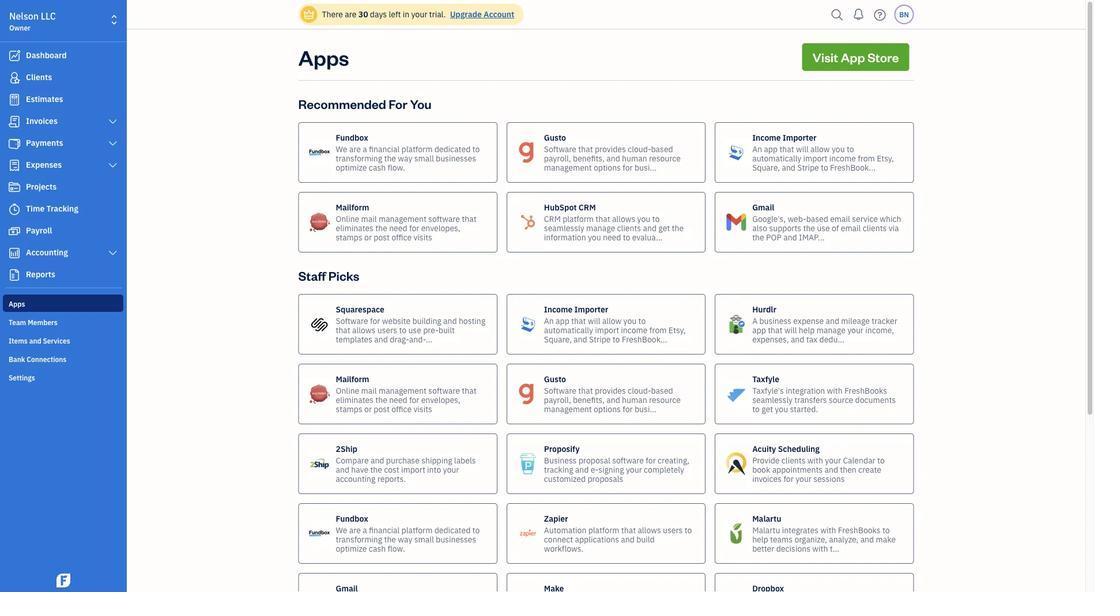 Task type: locate. For each thing, give the bounding box(es) containing it.
automation
[[544, 525, 587, 535]]

options for gusto image
[[594, 404, 621, 414]]

source
[[829, 394, 853, 405]]

taxfyle image
[[725, 383, 748, 406]]

1 dedicated from the top
[[435, 144, 471, 154]]

freshbooks for documents
[[845, 385, 887, 396]]

squarespace image
[[308, 313, 331, 336]]

1 busi... from the top
[[635, 162, 657, 173]]

apps inside main element
[[9, 299, 25, 308]]

payroll, right gusto icon
[[544, 153, 571, 163]]

upgrade
[[450, 9, 482, 20]]

store
[[868, 49, 899, 65]]

and inside 'gmail google's, web-based email service which also supports the use of email clients via the pop and imap...'
[[784, 232, 797, 242]]

2 office from the top
[[392, 404, 412, 414]]

2 mailform from the top
[[336, 374, 369, 384]]

2 visits from the top
[[414, 404, 432, 414]]

apps
[[298, 43, 349, 71], [9, 299, 25, 308]]

human
[[622, 153, 647, 163], [622, 394, 647, 405]]

0 vertical spatial an
[[752, 144, 762, 154]]

financial down reports.
[[369, 525, 400, 535]]

accounting
[[26, 247, 68, 258]]

to inside taxfyle taxfyle's integration with freshbooks seamlessly transfers source documents to get you started.
[[752, 404, 760, 414]]

1 vertical spatial from
[[650, 325, 667, 335]]

income importer an app that will allow you to automatically import income from etsy, square, and stripe to freshbook... for income importer icon at the bottom left of page
[[544, 304, 686, 344]]

fundbox down recommended
[[336, 132, 368, 143]]

freshbooks up t...
[[838, 525, 881, 535]]

1 vertical spatial financial
[[369, 525, 400, 535]]

platform right automation
[[588, 525, 619, 535]]

seamlessly inside taxfyle taxfyle's integration with freshbooks seamlessly transfers source documents to get you started.
[[752, 394, 793, 405]]

1 horizontal spatial stripe
[[797, 162, 819, 173]]

gusto right gusto image
[[544, 374, 566, 384]]

visits
[[414, 232, 432, 242], [414, 404, 432, 414]]

0 vertical spatial get
[[659, 223, 670, 233]]

apps link
[[3, 295, 123, 312]]

options up hubspot crm crm platform that allows you to seamlessly manage clients and get the information you need to evalua...
[[594, 162, 621, 173]]

use
[[817, 223, 830, 233], [408, 325, 421, 335]]

2 post from the top
[[374, 404, 390, 414]]

documents
[[855, 394, 896, 405]]

estimates
[[26, 94, 63, 104]]

then
[[840, 464, 857, 475]]

0 vertical spatial allow
[[811, 144, 830, 154]]

drag-
[[390, 334, 409, 344]]

0 vertical spatial cloud-
[[628, 144, 651, 154]]

2 vertical spatial are
[[349, 525, 361, 535]]

based for gusto icon
[[651, 144, 673, 154]]

software for staff picks
[[428, 385, 460, 396]]

eliminates right mailform image
[[336, 223, 374, 233]]

2 transforming from the top
[[336, 534, 382, 545]]

an for income importer icon at the bottom left of page
[[544, 315, 554, 326]]

1 office from the top
[[392, 232, 412, 242]]

0 horizontal spatial help
[[752, 534, 768, 545]]

optimize right fundbox image
[[336, 543, 367, 554]]

freshbooks for organize,
[[838, 525, 881, 535]]

freshbooks right transfers
[[845, 385, 887, 396]]

transforming right fundbox icon
[[336, 153, 382, 163]]

transforming
[[336, 153, 382, 163], [336, 534, 382, 545]]

an for income importer image
[[752, 144, 762, 154]]

app right income importer image
[[764, 144, 778, 154]]

that inside zapier automation platform that allows users to connect applications and build workflows.
[[621, 525, 636, 535]]

eliminates for picks
[[336, 394, 374, 405]]

1 fundbox we are a financial platform dedicated to transforming the way small businesses optimize cash flow. from the top
[[336, 132, 480, 173]]

help left teams on the right bottom of page
[[752, 534, 768, 545]]

income for income importer image
[[752, 132, 781, 143]]

2 flow. from the top
[[388, 543, 405, 554]]

1 vertical spatial apps
[[9, 299, 25, 308]]

shipping
[[422, 455, 452, 466]]

2 we from the top
[[336, 525, 347, 535]]

1 vertical spatial busi...
[[635, 404, 657, 414]]

1 vertical spatial income
[[621, 325, 648, 335]]

reports
[[26, 269, 55, 280]]

2ship image
[[308, 452, 331, 475]]

gmail image
[[725, 211, 748, 234]]

2 small from the top
[[414, 534, 434, 545]]

1 small from the top
[[414, 153, 434, 163]]

apps up the team
[[9, 299, 25, 308]]

cloud- for gusto icon
[[628, 144, 651, 154]]

get
[[659, 223, 670, 233], [762, 404, 773, 414]]

are for fundbox icon
[[349, 144, 361, 154]]

busi... for gusto icon
[[635, 162, 657, 173]]

1 options from the top
[[594, 162, 621, 173]]

users right build
[[663, 525, 683, 535]]

1 fundbox from the top
[[336, 132, 368, 143]]

options up proposal at right bottom
[[594, 404, 621, 414]]

a right fundbox image
[[363, 525, 367, 535]]

2 online from the top
[[336, 385, 359, 396]]

1 vertical spatial online
[[336, 385, 359, 396]]

benefits, up hubspot
[[573, 153, 605, 163]]

app down hurdlr
[[752, 325, 766, 335]]

mailform right mailform icon
[[336, 374, 369, 384]]

1 vertical spatial small
[[414, 534, 434, 545]]

gusto
[[544, 132, 566, 143], [544, 374, 566, 384]]

or
[[364, 232, 372, 242], [364, 404, 372, 414]]

freshbooks inside malartu malartu integrates with freshbooks to help teams organize, analyze, and make better decisions with t...
[[838, 525, 881, 535]]

chevron large down image down estimates link on the left top of the page
[[108, 117, 118, 126]]

1 vertical spatial chevron large down image
[[108, 248, 118, 258]]

1 visits from the top
[[414, 232, 432, 242]]

we right fundbox icon
[[336, 144, 347, 154]]

30
[[358, 9, 368, 20]]

mail right mailform image
[[361, 213, 377, 224]]

of
[[832, 223, 839, 233]]

will for income importer icon at the bottom left of page
[[588, 315, 600, 326]]

stamps right mailform icon
[[336, 404, 363, 414]]

1 or from the top
[[364, 232, 372, 242]]

software for recommended for you
[[428, 213, 460, 224]]

items and services
[[9, 336, 70, 345]]

0 vertical spatial post
[[374, 232, 390, 242]]

gusto right gusto icon
[[544, 132, 566, 143]]

1 provides from the top
[[595, 144, 626, 154]]

notifications image
[[850, 3, 868, 26]]

team members
[[9, 318, 58, 327]]

online for for
[[336, 213, 359, 224]]

benefits, up proposify on the bottom of page
[[573, 394, 605, 405]]

app right income importer icon at the bottom left of page
[[556, 315, 569, 326]]

1 vertical spatial square,
[[544, 334, 572, 344]]

software down squarespace
[[336, 315, 368, 326]]

2 dedicated from the top
[[435, 525, 471, 535]]

recommended
[[298, 95, 386, 112]]

1 vertical spatial chevron large down image
[[108, 161, 118, 170]]

chevron large down image up projects link
[[108, 161, 118, 170]]

report image
[[7, 269, 21, 281]]

cash for fundbox icon
[[369, 162, 386, 173]]

0 vertical spatial etsy,
[[877, 153, 894, 163]]

1 vertical spatial software
[[336, 315, 368, 326]]

payments link
[[3, 133, 123, 154]]

square, for income importer image
[[752, 162, 780, 173]]

2 gusto from the top
[[544, 374, 566, 384]]

seamlessly down taxfyle
[[752, 394, 793, 405]]

expenses link
[[3, 155, 123, 176]]

import for income importer image
[[803, 153, 828, 163]]

2 a from the top
[[363, 525, 367, 535]]

crm right hubspot
[[579, 202, 596, 212]]

the
[[384, 153, 396, 163], [375, 223, 387, 233], [672, 223, 684, 233], [803, 223, 815, 233], [752, 232, 764, 242], [375, 394, 387, 405], [370, 464, 382, 475], [384, 534, 396, 545]]

fundbox image
[[308, 522, 331, 545]]

allows up the evalua...
[[612, 213, 635, 224]]

square, for income importer icon at the bottom left of page
[[544, 334, 572, 344]]

will inside hurdlr a business expense and mileage tracker app that will help manage your income, expenses, and tax dedu...
[[785, 325, 797, 335]]

1 vertical spatial allow
[[602, 315, 622, 326]]

1 a from the top
[[363, 144, 367, 154]]

freshbook... for income importer image
[[830, 162, 876, 173]]

fundbox right fundbox image
[[336, 513, 368, 524]]

import for 2ship image
[[401, 464, 425, 475]]

2 vertical spatial software
[[612, 455, 644, 466]]

bank connections link
[[3, 350, 123, 367]]

your right into on the left
[[443, 464, 459, 475]]

0 horizontal spatial use
[[408, 325, 421, 335]]

mailform right mailform image
[[336, 202, 369, 212]]

resource
[[649, 153, 681, 163], [649, 394, 681, 405]]

2 financial from the top
[[369, 525, 400, 535]]

0 horizontal spatial income
[[621, 325, 648, 335]]

0 vertical spatial fundbox we are a financial platform dedicated to transforming the way small businesses optimize cash flow.
[[336, 132, 480, 173]]

optimize right fundbox icon
[[336, 162, 367, 173]]

proposify business proposal software for creating, tracking and e-signing your completely customized proposals
[[544, 443, 690, 484]]

2 mailform online mail management software that eliminates the need for envelopes, stamps or post office visits from the top
[[336, 374, 477, 414]]

are left 30
[[345, 9, 357, 20]]

need inside hubspot crm crm platform that allows you to seamlessly manage clients and get the information you need to evalua...
[[603, 232, 621, 242]]

1 vertical spatial way
[[398, 534, 412, 545]]

0 vertical spatial cash
[[369, 162, 386, 173]]

allows down squarespace
[[352, 325, 376, 335]]

you
[[410, 95, 432, 112]]

we right fundbox image
[[336, 525, 347, 535]]

nelson
[[9, 10, 39, 22]]

help left dedu...
[[799, 325, 815, 335]]

malartu
[[752, 513, 781, 524], [752, 525, 780, 535]]

clients inside acuity scheduling provide clients with your calendar to book appointments and then create invoices for your sessions
[[782, 455, 806, 466]]

2 busi... from the top
[[635, 404, 657, 414]]

1 eliminates from the top
[[336, 223, 374, 233]]

and-
[[409, 334, 426, 344]]

1 mailform online mail management software that eliminates the need for envelopes, stamps or post office visits from the top
[[336, 202, 477, 242]]

software inside the squarespace software for website building and hosting that allows users to use pre-built templates and drag-and-...
[[336, 315, 368, 326]]

based inside 'gmail google's, web-based email service which also supports the use of email clients via the pop and imap...'
[[806, 213, 828, 224]]

or for for
[[364, 232, 372, 242]]

chevron large down image inside invoices link
[[108, 117, 118, 126]]

1 vertical spatial income
[[544, 304, 573, 314]]

1 vertical spatial get
[[762, 404, 773, 414]]

1 horizontal spatial an
[[752, 144, 762, 154]]

0 vertical spatial freshbook...
[[830, 162, 876, 173]]

busi...
[[635, 162, 657, 173], [635, 404, 657, 414]]

platform inside hubspot crm crm platform that allows you to seamlessly manage clients and get the information you need to evalua...
[[563, 213, 594, 224]]

2 businesses from the top
[[436, 534, 476, 545]]

1 vertical spatial businesses
[[436, 534, 476, 545]]

1 financial from the top
[[369, 144, 400, 154]]

1 cloud- from the top
[[628, 144, 651, 154]]

2 envelopes, from the top
[[421, 394, 460, 405]]

0 vertical spatial small
[[414, 153, 434, 163]]

team members link
[[3, 313, 123, 330]]

0 vertical spatial seamlessly
[[544, 223, 584, 233]]

payments
[[26, 138, 63, 148]]

your inside proposify business proposal software for creating, tracking and e-signing your completely customized proposals
[[626, 464, 642, 475]]

mailform image
[[308, 211, 331, 234]]

1 way from the top
[[398, 153, 412, 163]]

1 mail from the top
[[361, 213, 377, 224]]

import inside 2ship compare and purchase shipping labels and have the cost import into your accounting reports.
[[401, 464, 425, 475]]

services
[[43, 336, 70, 345]]

1 vertical spatial optimize
[[336, 543, 367, 554]]

1 horizontal spatial manage
[[817, 325, 846, 335]]

have
[[351, 464, 368, 475]]

software inside proposify business proposal software for creating, tracking and e-signing your completely customized proposals
[[612, 455, 644, 466]]

are
[[345, 9, 357, 20], [349, 144, 361, 154], [349, 525, 361, 535]]

are right fundbox icon
[[349, 144, 361, 154]]

2ship
[[336, 443, 357, 454]]

1 we from the top
[[336, 144, 347, 154]]

fundbox we are a financial platform dedicated to transforming the way small businesses optimize cash flow. for fundbox icon
[[336, 132, 480, 173]]

0 vertical spatial transforming
[[336, 153, 382, 163]]

or right mailform icon
[[364, 404, 372, 414]]

importer for income importer icon at the bottom left of page
[[575, 304, 608, 314]]

0 horizontal spatial get
[[659, 223, 670, 233]]

0 horizontal spatial seamlessly
[[544, 223, 584, 233]]

1 vertical spatial fundbox
[[336, 513, 368, 524]]

mileage
[[841, 315, 870, 326]]

2 optimize from the top
[[336, 543, 367, 554]]

items
[[9, 336, 28, 345]]

income importer an app that will allow you to automatically import income from etsy, square, and stripe to freshbook... for income importer image
[[752, 132, 894, 173]]

fundbox we are a financial platform dedicated to transforming the way small businesses optimize cash flow. down reports.
[[336, 513, 480, 554]]

chevron large down image for invoices
[[108, 117, 118, 126]]

1 vertical spatial freshbook...
[[622, 334, 667, 344]]

0 vertical spatial importer
[[783, 132, 817, 143]]

1 vertical spatial manage
[[817, 325, 846, 335]]

chevron large down image
[[108, 139, 118, 148], [108, 161, 118, 170]]

main element
[[0, 0, 156, 592]]

small for fundbox icon
[[414, 153, 434, 163]]

visits for recommended for you
[[414, 232, 432, 242]]

way for fundbox icon
[[398, 153, 412, 163]]

square, right income importer icon at the bottom left of page
[[544, 334, 572, 344]]

0 horizontal spatial etsy,
[[669, 325, 686, 335]]

1 horizontal spatial get
[[762, 404, 773, 414]]

gmail
[[752, 202, 774, 212]]

1 vertical spatial or
[[364, 404, 372, 414]]

cash for fundbox image
[[369, 543, 386, 554]]

income
[[752, 132, 781, 143], [544, 304, 573, 314]]

income right income importer image
[[752, 132, 781, 143]]

1 vertical spatial are
[[349, 144, 361, 154]]

automatically right income importer image
[[752, 153, 802, 163]]

1 horizontal spatial square,
[[752, 162, 780, 173]]

1 vertical spatial etsy,
[[669, 325, 686, 335]]

0 horizontal spatial clients
[[617, 223, 641, 233]]

square, right income importer image
[[752, 162, 780, 173]]

hubspot
[[544, 202, 577, 212]]

that inside hubspot crm crm platform that allows you to seamlessly manage clients and get the information you need to evalua...
[[596, 213, 610, 224]]

2 chevron large down image from the top
[[108, 161, 118, 170]]

1 horizontal spatial apps
[[298, 43, 349, 71]]

fundbox image
[[308, 141, 331, 164]]

1 vertical spatial gusto
[[544, 374, 566, 384]]

1 payroll, from the top
[[544, 153, 571, 163]]

0 vertical spatial malartu
[[752, 513, 781, 524]]

use left pre-
[[408, 325, 421, 335]]

1 horizontal spatial income
[[829, 153, 856, 163]]

0 horizontal spatial income importer an app that will allow you to automatically import income from etsy, square, and stripe to freshbook...
[[544, 304, 686, 344]]

1 vertical spatial envelopes,
[[421, 394, 460, 405]]

users left the and-
[[377, 325, 397, 335]]

1 chevron large down image from the top
[[108, 117, 118, 126]]

0 vertical spatial import
[[803, 153, 828, 163]]

allows right applications
[[638, 525, 661, 535]]

eliminates for for
[[336, 223, 374, 233]]

that inside hurdlr a business expense and mileage tracker app that will help manage your income, expenses, and tax dedu...
[[768, 325, 783, 335]]

1 stamps from the top
[[336, 232, 363, 242]]

chevron large down image for expenses
[[108, 161, 118, 170]]

are right fundbox image
[[349, 525, 361, 535]]

1 vertical spatial cloud-
[[628, 385, 651, 396]]

income importer an app that will allow you to automatically import income from etsy, square, and stripe to freshbook...
[[752, 132, 894, 173], [544, 304, 686, 344]]

2 cloud- from the top
[[628, 385, 651, 396]]

seamlessly
[[544, 223, 584, 233], [752, 394, 793, 405]]

an
[[752, 144, 762, 154], [544, 315, 554, 326]]

crm down hubspot
[[544, 213, 561, 224]]

2 payroll, from the top
[[544, 394, 571, 405]]

malartu image
[[725, 522, 748, 545]]

0 vertical spatial office
[[392, 232, 412, 242]]

2 malartu from the top
[[752, 525, 780, 535]]

automatically
[[752, 153, 802, 163], [544, 325, 593, 335]]

1 vertical spatial gusto software that provides cloud-based payroll, benefits, and human resource management options for busi...
[[544, 374, 681, 414]]

provides for gusto icon
[[595, 144, 626, 154]]

office for for
[[392, 232, 412, 242]]

0 vertical spatial from
[[858, 153, 875, 163]]

eliminates right mailform icon
[[336, 394, 374, 405]]

2 options from the top
[[594, 404, 621, 414]]

1 malartu from the top
[[752, 513, 781, 524]]

1 horizontal spatial etsy,
[[877, 153, 894, 163]]

1 vertical spatial transforming
[[336, 534, 382, 545]]

1 vertical spatial mail
[[361, 385, 377, 396]]

time tracking link
[[3, 199, 123, 220]]

human for gusto image
[[622, 394, 647, 405]]

management
[[544, 162, 592, 173], [379, 213, 427, 224], [379, 385, 427, 396], [544, 404, 592, 414]]

0 vertical spatial mail
[[361, 213, 377, 224]]

0 vertical spatial financial
[[369, 144, 400, 154]]

building
[[412, 315, 441, 326]]

there are 30 days left in your trial. upgrade account
[[322, 9, 514, 20]]

freshbook... for income importer icon at the bottom left of page
[[622, 334, 667, 344]]

1 online from the top
[[336, 213, 359, 224]]

software right gusto icon
[[544, 144, 577, 154]]

and inside zapier automation platform that allows users to connect applications and build workflows.
[[621, 534, 635, 545]]

1 horizontal spatial importer
[[783, 132, 817, 143]]

0 horizontal spatial stripe
[[589, 334, 611, 344]]

trial.
[[429, 9, 446, 20]]

1 businesses from the top
[[436, 153, 476, 163]]

1 vertical spatial mailform online mail management software that eliminates the need for envelopes, stamps or post office visits
[[336, 374, 477, 414]]

1 transforming from the top
[[336, 153, 382, 163]]

app
[[764, 144, 778, 154], [556, 315, 569, 326], [752, 325, 766, 335]]

payroll, right gusto image
[[544, 394, 571, 405]]

0 vertical spatial gusto
[[544, 132, 566, 143]]

will
[[796, 144, 809, 154], [588, 315, 600, 326], [785, 325, 797, 335]]

your inside hurdlr a business expense and mileage tracker app that will help manage your income, expenses, and tax dedu...
[[848, 325, 864, 335]]

to inside zapier automation platform that allows users to connect applications and build workflows.
[[685, 525, 692, 535]]

2 cash from the top
[[369, 543, 386, 554]]

1 vertical spatial dedicated
[[435, 525, 471, 535]]

apps down there
[[298, 43, 349, 71]]

1 vertical spatial automatically
[[544, 325, 593, 335]]

1 vertical spatial resource
[[649, 394, 681, 405]]

online right mailform icon
[[336, 385, 359, 396]]

1 vertical spatial flow.
[[388, 543, 405, 554]]

human for gusto icon
[[622, 153, 647, 163]]

transfers
[[795, 394, 827, 405]]

fundbox for fundbox image
[[336, 513, 368, 524]]

we for fundbox icon
[[336, 144, 347, 154]]

income right income importer icon at the bottom left of page
[[544, 304, 573, 314]]

hubspot crm image
[[516, 211, 540, 234]]

freshbooks inside taxfyle taxfyle's integration with freshbooks seamlessly transfers source documents to get you started.
[[845, 385, 887, 396]]

2 fundbox from the top
[[336, 513, 368, 524]]

2 way from the top
[[398, 534, 412, 545]]

we
[[336, 144, 347, 154], [336, 525, 347, 535]]

chevron large down image
[[108, 117, 118, 126], [108, 248, 118, 258]]

account
[[484, 9, 514, 20]]

platform down hubspot
[[563, 213, 594, 224]]

2 or from the top
[[364, 404, 372, 414]]

1 vertical spatial based
[[806, 213, 828, 224]]

a down recommended for you
[[363, 144, 367, 154]]

2 benefits, from the top
[[573, 394, 605, 405]]

help inside hurdlr a business expense and mileage tracker app that will help manage your income, expenses, and tax dedu...
[[799, 325, 815, 335]]

0 vertical spatial mailform online mail management software that eliminates the need for envelopes, stamps or post office visits
[[336, 202, 477, 242]]

left
[[389, 9, 401, 20]]

mail right mailform icon
[[361, 385, 377, 396]]

malartu up teams on the right bottom of page
[[752, 513, 781, 524]]

estimate image
[[7, 94, 21, 106]]

use left of
[[817, 223, 830, 233]]

proposals
[[588, 473, 623, 484]]

transforming for fundbox image
[[336, 534, 382, 545]]

your left income,
[[848, 325, 864, 335]]

with down scheduling
[[808, 455, 823, 466]]

your right in
[[411, 9, 427, 20]]

1 vertical spatial office
[[392, 404, 412, 414]]

1 horizontal spatial from
[[858, 153, 875, 163]]

platform inside zapier automation platform that allows users to connect applications and build workflows.
[[588, 525, 619, 535]]

gusto software that provides cloud-based payroll, benefits, and human resource management options for busi...
[[544, 132, 681, 173], [544, 374, 681, 414]]

income for income importer icon at the bottom left of page
[[544, 304, 573, 314]]

payroll, for gusto image
[[544, 394, 571, 405]]

stripe for income importer image
[[797, 162, 819, 173]]

your right the signing
[[626, 464, 642, 475]]

0 vertical spatial gusto software that provides cloud-based payroll, benefits, and human resource management options for busi...
[[544, 132, 681, 173]]

invoices
[[26, 116, 58, 126]]

1 cash from the top
[[369, 162, 386, 173]]

2 gusto software that provides cloud-based payroll, benefits, and human resource management options for busi... from the top
[[544, 374, 681, 414]]

an right income importer image
[[752, 144, 762, 154]]

fundbox we are a financial platform dedicated to transforming the way small businesses optimize cash flow. down for
[[336, 132, 480, 173]]

transforming right fundbox image
[[336, 534, 382, 545]]

2 fundbox we are a financial platform dedicated to transforming the way small businesses optimize cash flow. from the top
[[336, 513, 480, 554]]

email left service
[[830, 213, 850, 224]]

organize,
[[795, 534, 827, 545]]

days
[[370, 9, 387, 20]]

decisions
[[776, 543, 811, 554]]

0 vertical spatial payroll,
[[544, 153, 571, 163]]

2 resource from the top
[[649, 394, 681, 405]]

2 mail from the top
[[361, 385, 377, 396]]

1 benefits, from the top
[[573, 153, 605, 163]]

payroll
[[26, 225, 52, 236]]

cloud-
[[628, 144, 651, 154], [628, 385, 651, 396]]

1 mailform from the top
[[336, 202, 369, 212]]

businesses for fundbox icon
[[436, 153, 476, 163]]

1 envelopes, from the top
[[421, 223, 460, 233]]

an right income importer icon at the bottom left of page
[[544, 315, 554, 326]]

resource for gusto image
[[649, 394, 681, 405]]

0 vertical spatial stripe
[[797, 162, 819, 173]]

1 horizontal spatial automatically
[[752, 153, 802, 163]]

fundbox we are a financial platform dedicated to transforming the way small businesses optimize cash flow. for fundbox image
[[336, 513, 480, 554]]

1 vertical spatial crm
[[544, 213, 561, 224]]

1 gusto software that provides cloud-based payroll, benefits, and human resource management options for busi... from the top
[[544, 132, 681, 173]]

zapier automation platform that allows users to connect applications and build workflows.
[[544, 513, 692, 554]]

eliminates
[[336, 223, 374, 233], [336, 394, 374, 405]]

chevron large down image up expenses link
[[108, 139, 118, 148]]

financial down for
[[369, 144, 400, 154]]

1 vertical spatial income importer an app that will allow you to automatically import income from etsy, square, and stripe to freshbook...
[[544, 304, 686, 344]]

2 human from the top
[[622, 394, 647, 405]]

1 post from the top
[[374, 232, 390, 242]]

for
[[623, 162, 633, 173], [409, 223, 419, 233], [370, 315, 380, 326], [409, 394, 419, 405], [623, 404, 633, 414], [646, 455, 656, 466], [784, 473, 794, 484]]

chart image
[[7, 247, 21, 259]]

2 stamps from the top
[[336, 404, 363, 414]]

0 horizontal spatial income
[[544, 304, 573, 314]]

2 provides from the top
[[595, 385, 626, 396]]

imap...
[[799, 232, 825, 242]]

expenses,
[[752, 334, 789, 344]]

stamps right mailform image
[[336, 232, 363, 242]]

proposify
[[544, 443, 580, 454]]

use inside 'gmail google's, web-based email service which also supports the use of email clients via the pop and imap...'
[[817, 223, 830, 233]]

0 vertical spatial manage
[[586, 223, 615, 233]]

automatically right income importer icon at the bottom left of page
[[544, 325, 593, 335]]

0 vertical spatial help
[[799, 325, 815, 335]]

2 eliminates from the top
[[336, 394, 374, 405]]

square,
[[752, 162, 780, 173], [544, 334, 572, 344]]

0 vertical spatial stamps
[[336, 232, 363, 242]]

the inside 2ship compare and purchase shipping labels and have the cost import into your accounting reports.
[[370, 464, 382, 475]]

malartu up better
[[752, 525, 780, 535]]

0 horizontal spatial freshbook...
[[622, 334, 667, 344]]

1 horizontal spatial freshbook...
[[830, 162, 876, 173]]

1 vertical spatial import
[[595, 325, 619, 335]]

mailform
[[336, 202, 369, 212], [336, 374, 369, 384]]

1 resource from the top
[[649, 153, 681, 163]]

from for income importer image
[[858, 153, 875, 163]]

0 vertical spatial or
[[364, 232, 372, 242]]

2 chevron large down image from the top
[[108, 248, 118, 258]]

optimize
[[336, 162, 367, 173], [336, 543, 367, 554]]

etsy,
[[877, 153, 894, 163], [669, 325, 686, 335]]

1 chevron large down image from the top
[[108, 139, 118, 148]]

importer
[[783, 132, 817, 143], [575, 304, 608, 314]]

or right mailform image
[[364, 232, 372, 242]]

from for income importer icon at the bottom left of page
[[650, 325, 667, 335]]

seamlessly down hubspot
[[544, 223, 584, 233]]

online right mailform image
[[336, 213, 359, 224]]

1 vertical spatial help
[[752, 534, 768, 545]]

1 flow. from the top
[[388, 162, 405, 173]]

0 vertical spatial users
[[377, 325, 397, 335]]

benefits, for gusto icon
[[573, 153, 605, 163]]

1 gusto from the top
[[544, 132, 566, 143]]

zapier image
[[516, 522, 540, 545]]

flow. for fundbox icon
[[388, 162, 405, 173]]

software right gusto image
[[544, 385, 577, 396]]

optimize for fundbox image
[[336, 543, 367, 554]]

stamps for picks
[[336, 404, 363, 414]]

busi... for gusto image
[[635, 404, 657, 414]]

1 horizontal spatial import
[[595, 325, 619, 335]]

for inside acuity scheduling provide clients with your calendar to book appointments and then create invoices for your sessions
[[784, 473, 794, 484]]

chevron large down image down payroll link
[[108, 248, 118, 258]]

clients inside hubspot crm crm platform that allows you to seamlessly manage clients and get the information you need to evalua...
[[617, 223, 641, 233]]

1 human from the top
[[622, 153, 647, 163]]

to inside acuity scheduling provide clients with your calendar to book appointments and then create invoices for your sessions
[[877, 455, 885, 466]]

1 horizontal spatial seamlessly
[[752, 394, 793, 405]]

post for for
[[374, 232, 390, 242]]

that
[[578, 144, 593, 154], [780, 144, 794, 154], [462, 213, 477, 224], [596, 213, 610, 224], [571, 315, 586, 326], [336, 325, 350, 335], [768, 325, 783, 335], [462, 385, 477, 396], [578, 385, 593, 396], [621, 525, 636, 535]]

1 optimize from the top
[[336, 162, 367, 173]]

0 vertical spatial automatically
[[752, 153, 802, 163]]

acuity scheduling provide clients with your calendar to book appointments and then create invoices for your sessions
[[752, 443, 885, 484]]

with right integration
[[827, 385, 843, 396]]

0 horizontal spatial importer
[[575, 304, 608, 314]]

1 vertical spatial mailform
[[336, 374, 369, 384]]



Task type: vqa. For each thing, say whether or not it's contained in the screenshot.
"resource"
yes



Task type: describe. For each thing, give the bounding box(es) containing it.
2ship compare and purchase shipping labels and have the cost import into your accounting reports.
[[336, 443, 476, 484]]

and inside hubspot crm crm platform that allows you to seamlessly manage clients and get the information you need to evalua...
[[643, 223, 657, 233]]

your left sessions at the right bottom of page
[[796, 473, 812, 484]]

envelopes, for recommended for you
[[421, 223, 460, 233]]

website
[[382, 315, 411, 326]]

use inside the squarespace software for website building and hosting that allows users to use pre-built templates and drag-and-...
[[408, 325, 421, 335]]

book
[[752, 464, 770, 475]]

users inside zapier automation platform that allows users to connect applications and build workflows.
[[663, 525, 683, 535]]

envelopes, for staff picks
[[421, 394, 460, 405]]

into
[[427, 464, 441, 475]]

gmail google's, web-based email service which also supports the use of email clients via the pop and imap...
[[752, 202, 901, 242]]

service
[[852, 213, 878, 224]]

connections
[[27, 355, 66, 364]]

better
[[752, 543, 775, 554]]

app for income importer icon at the bottom left of page
[[556, 315, 569, 326]]

mailform for for
[[336, 202, 369, 212]]

malartu malartu integrates with freshbooks to help teams organize, analyze, and make better decisions with t...
[[752, 513, 896, 554]]

payroll, for gusto icon
[[544, 153, 571, 163]]

which
[[880, 213, 901, 224]]

bank connections
[[9, 355, 66, 364]]

accounting
[[336, 473, 376, 484]]

bn button
[[894, 5, 914, 24]]

0 vertical spatial apps
[[298, 43, 349, 71]]

compare
[[336, 455, 369, 466]]

way for fundbox image
[[398, 534, 412, 545]]

app
[[841, 49, 865, 65]]

pre-
[[423, 325, 439, 335]]

gusto software that provides cloud-based payroll, benefits, and human resource management options for busi... for gusto image
[[544, 374, 681, 414]]

users inside the squarespace software for website building and hosting that allows users to use pre-built templates and drag-and-...
[[377, 325, 397, 335]]

project image
[[7, 182, 21, 193]]

payment image
[[7, 138, 21, 149]]

income for income importer icon at the bottom left of page
[[621, 325, 648, 335]]

help inside malartu malartu integrates with freshbooks to help teams organize, analyze, and make better decisions with t...
[[752, 534, 768, 545]]

projects link
[[3, 177, 123, 198]]

dashboard image
[[7, 50, 21, 62]]

accounting link
[[3, 243, 123, 263]]

income importer image
[[516, 313, 540, 336]]

a
[[752, 315, 758, 326]]

built
[[439, 325, 455, 335]]

provides for gusto image
[[595, 385, 626, 396]]

import for income importer icon at the bottom left of page
[[595, 325, 619, 335]]

with inside taxfyle taxfyle's integration with freshbooks seamlessly transfers source documents to get you started.
[[827, 385, 843, 396]]

visit
[[813, 49, 838, 65]]

tracking
[[46, 203, 78, 214]]

purchase
[[386, 455, 420, 466]]

e-
[[591, 464, 599, 475]]

staff
[[298, 267, 326, 284]]

google's,
[[752, 213, 786, 224]]

freshbooks image
[[54, 574, 73, 587]]

search image
[[828, 6, 847, 23]]

mail for for
[[361, 213, 377, 224]]

bn
[[900, 10, 909, 19]]

settings
[[9, 373, 35, 382]]

via
[[889, 223, 899, 233]]

with up t...
[[821, 525, 836, 535]]

manage inside hurdlr a business expense and mileage tracker app that will help manage your income, expenses, and tax dedu...
[[817, 325, 846, 335]]

software for squarespace image at the bottom of the page
[[336, 315, 368, 326]]

for inside the squarespace software for website building and hosting that allows users to use pre-built templates and drag-and-...
[[370, 315, 380, 326]]

invoice image
[[7, 116, 21, 127]]

connect
[[544, 534, 573, 545]]

email right of
[[841, 223, 861, 233]]

software for gusto image
[[544, 385, 577, 396]]

clients link
[[3, 67, 123, 88]]

sessions
[[814, 473, 845, 484]]

visits for staff picks
[[414, 404, 432, 414]]

software for gusto icon
[[544, 144, 577, 154]]

automatically for income importer icon at the bottom left of page
[[544, 325, 593, 335]]

tracking
[[544, 464, 573, 475]]

office for picks
[[392, 404, 412, 414]]

chevron large down image for accounting
[[108, 248, 118, 258]]

gusto image
[[516, 383, 540, 406]]

staff picks
[[298, 267, 359, 284]]

expense image
[[7, 160, 21, 171]]

optimize for fundbox icon
[[336, 162, 367, 173]]

allows inside zapier automation platform that allows users to connect applications and build workflows.
[[638, 525, 661, 535]]

to inside malartu malartu integrates with freshbooks to help teams organize, analyze, and make better decisions with t...
[[883, 525, 890, 535]]

appointments
[[772, 464, 823, 475]]

team
[[9, 318, 26, 327]]

calendar
[[843, 455, 876, 466]]

transforming for fundbox icon
[[336, 153, 382, 163]]

we for fundbox image
[[336, 525, 347, 535]]

in
[[403, 9, 409, 20]]

expenses
[[26, 159, 62, 170]]

bank
[[9, 355, 25, 364]]

invoices link
[[3, 111, 123, 132]]

hurdlr image
[[725, 313, 748, 336]]

importer for income importer image
[[783, 132, 817, 143]]

invoices
[[752, 473, 782, 484]]

signing
[[599, 464, 624, 475]]

dashboard link
[[3, 46, 123, 66]]

mailform online mail management software that eliminates the need for envelopes, stamps or post office visits for picks
[[336, 374, 477, 414]]

income for income importer image
[[829, 153, 856, 163]]

get inside hubspot crm crm platform that allows you to seamlessly manage clients and get the information you need to evalua...
[[659, 223, 670, 233]]

mail for picks
[[361, 385, 377, 396]]

client image
[[7, 72, 21, 84]]

cloud- for gusto image
[[628, 385, 651, 396]]

app inside hurdlr a business expense and mileage tracker app that will help manage your income, expenses, and tax dedu...
[[752, 325, 766, 335]]

and inside proposify business proposal software for creating, tracking and e-signing your completely customized proposals
[[575, 464, 589, 475]]

and inside acuity scheduling provide clients with your calendar to book appointments and then create invoices for your sessions
[[825, 464, 838, 475]]

mailform online mail management software that eliminates the need for envelopes, stamps or post office visits for for
[[336, 202, 477, 242]]

analyze,
[[829, 534, 859, 545]]

time
[[26, 203, 45, 214]]

are for fundbox image
[[349, 525, 361, 535]]

with inside acuity scheduling provide clients with your calendar to book appointments and then create invoices for your sessions
[[808, 455, 823, 466]]

allows inside the squarespace software for website building and hosting that allows users to use pre-built templates and drag-and-...
[[352, 325, 376, 335]]

0 vertical spatial crm
[[579, 202, 596, 212]]

information
[[544, 232, 586, 242]]

platform down you
[[402, 144, 433, 154]]

and inside items and services link
[[29, 336, 41, 345]]

nelson llc owner
[[9, 10, 56, 32]]

build
[[637, 534, 655, 545]]

go to help image
[[871, 6, 889, 23]]

your up sessions at the right bottom of page
[[825, 455, 841, 466]]

gusto image
[[516, 141, 540, 164]]

stripe for income importer icon at the bottom left of page
[[589, 334, 611, 344]]

recommended for you
[[298, 95, 432, 112]]

reports.
[[377, 473, 406, 484]]

reports link
[[3, 265, 123, 285]]

manage inside hubspot crm crm platform that allows you to seamlessly manage clients and get the information you need to evalua...
[[586, 223, 615, 233]]

and inside malartu malartu integrates with freshbooks to help teams organize, analyze, and make better decisions with t...
[[861, 534, 874, 545]]

visit app store link
[[802, 43, 909, 71]]

platform down reports.
[[402, 525, 433, 535]]

that inside the squarespace software for website building and hosting that allows users to use pre-built templates and drag-and-...
[[336, 325, 350, 335]]

stamps for for
[[336, 232, 363, 242]]

applications
[[575, 534, 619, 545]]

post for picks
[[374, 404, 390, 414]]

taxfyle's
[[752, 385, 784, 396]]

zapier
[[544, 513, 568, 524]]

chevron large down image for payments
[[108, 139, 118, 148]]

benefits, for gusto image
[[573, 394, 605, 405]]

llc
[[41, 10, 56, 22]]

acuity scheduling image
[[725, 452, 748, 475]]

seamlessly inside hubspot crm crm platform that allows you to seamlessly manage clients and get the information you need to evalua...
[[544, 223, 584, 233]]

business
[[544, 455, 577, 466]]

online for picks
[[336, 385, 359, 396]]

get inside taxfyle taxfyle's integration with freshbooks seamlessly transfers source documents to get you started.
[[762, 404, 773, 414]]

financial for fundbox image
[[369, 525, 400, 535]]

your inside 2ship compare and purchase shipping labels and have the cost import into your accounting reports.
[[443, 464, 459, 475]]

dedicated for fundbox image
[[435, 525, 471, 535]]

allows inside hubspot crm crm platform that allows you to seamlessly manage clients and get the information you need to evalua...
[[612, 213, 635, 224]]

items and services link
[[3, 332, 123, 349]]

business
[[760, 315, 792, 326]]

gusto for gusto image
[[544, 374, 566, 384]]

allow for income importer icon at the bottom left of page
[[602, 315, 622, 326]]

mailform for picks
[[336, 374, 369, 384]]

scheduling
[[778, 443, 820, 454]]

small for fundbox image
[[414, 534, 434, 545]]

or for picks
[[364, 404, 372, 414]]

cost
[[384, 464, 399, 475]]

0 vertical spatial are
[[345, 9, 357, 20]]

flow. for fundbox image
[[388, 543, 405, 554]]

options for gusto icon
[[594, 162, 621, 173]]

income,
[[866, 325, 894, 335]]

tax
[[806, 334, 818, 344]]

squarespace software for website building and hosting that allows users to use pre-built templates and drag-and-...
[[336, 304, 486, 344]]

taxfyle
[[752, 374, 779, 384]]

timer image
[[7, 204, 21, 215]]

gusto for gusto icon
[[544, 132, 566, 143]]

dedicated for fundbox icon
[[435, 144, 471, 154]]

resource for gusto icon
[[649, 153, 681, 163]]

for inside proposify business proposal software for creating, tracking and e-signing your completely customized proposals
[[646, 455, 656, 466]]

a for fundbox image
[[363, 525, 367, 535]]

etsy, for income importer image
[[877, 153, 894, 163]]

based for gusto image
[[651, 385, 673, 396]]

...
[[426, 334, 433, 344]]

etsy, for income importer icon at the bottom left of page
[[669, 325, 686, 335]]

gusto software that provides cloud-based payroll, benefits, and human resource management options for busi... for gusto icon
[[544, 132, 681, 173]]

proposal
[[579, 455, 610, 466]]

members
[[28, 318, 58, 327]]

0 horizontal spatial crm
[[544, 213, 561, 224]]

dashboard
[[26, 50, 67, 61]]

owner
[[9, 23, 30, 32]]

acuity
[[752, 443, 776, 454]]

templates
[[336, 334, 372, 344]]

estimates link
[[3, 89, 123, 110]]

dedu...
[[820, 334, 845, 344]]

payroll link
[[3, 221, 123, 242]]

to inside the squarespace software for website building and hosting that allows users to use pre-built templates and drag-and-...
[[399, 325, 407, 335]]

t...
[[830, 543, 839, 554]]

fundbox for fundbox icon
[[336, 132, 368, 143]]

proposify image
[[516, 452, 540, 475]]

financial for fundbox icon
[[369, 144, 400, 154]]

mailform image
[[308, 383, 331, 406]]

the inside hubspot crm crm platform that allows you to seamlessly manage clients and get the information you need to evalua...
[[672, 223, 684, 233]]

clients inside 'gmail google's, web-based email service which also supports the use of email clients via the pop and imap...'
[[863, 223, 887, 233]]

automatically for income importer image
[[752, 153, 802, 163]]

need for picks
[[389, 394, 407, 405]]

with left t...
[[813, 543, 828, 554]]

crown image
[[303, 8, 315, 20]]

money image
[[7, 225, 21, 237]]

need for for
[[389, 223, 407, 233]]

you inside taxfyle taxfyle's integration with freshbooks seamlessly transfers source documents to get you started.
[[775, 404, 788, 414]]

hosting
[[459, 315, 486, 326]]

app for income importer image
[[764, 144, 778, 154]]

also
[[752, 223, 767, 233]]

income importer image
[[725, 141, 748, 164]]



